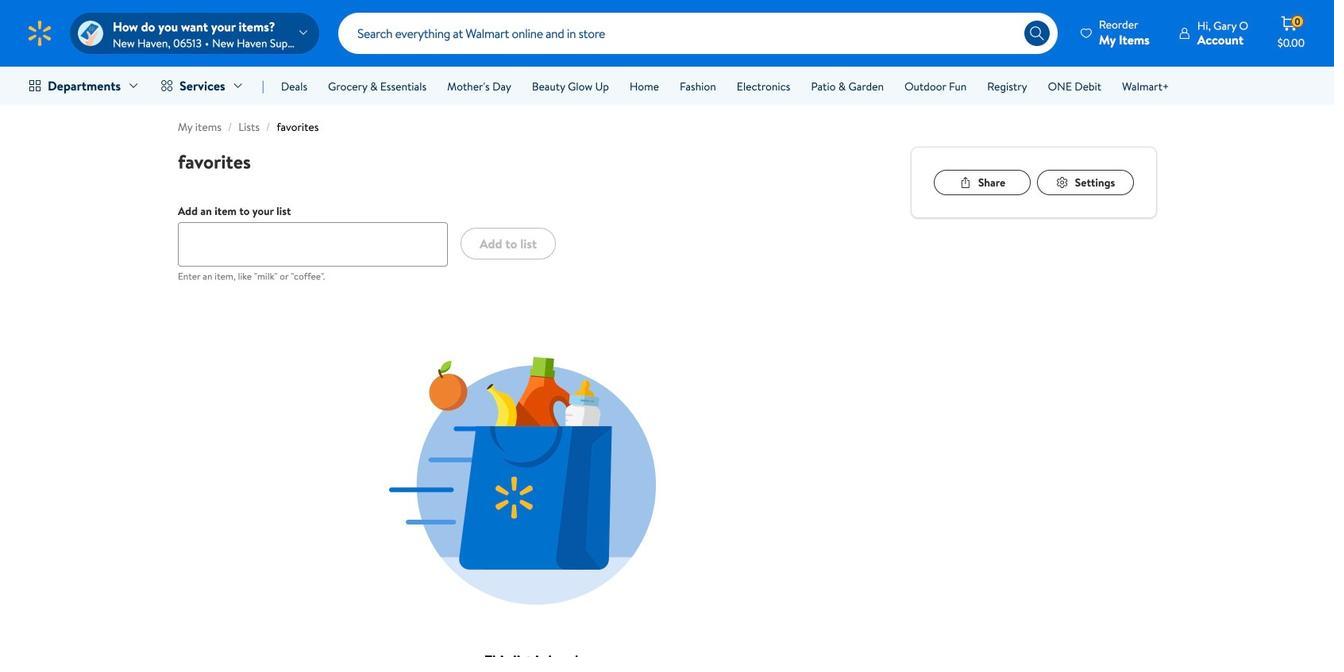 Task type: locate. For each thing, give the bounding box(es) containing it.
Search search field
[[338, 13, 1058, 54]]

 image
[[78, 21, 103, 46]]

walmart homepage image
[[25, 19, 54, 48]]

search icon image
[[1030, 25, 1045, 41]]

Walmart Site-Wide search field
[[338, 13, 1058, 54]]

None text field
[[178, 222, 448, 267]]



Task type: vqa. For each thing, say whether or not it's contained in the screenshot.
TEXT FIELD
yes



